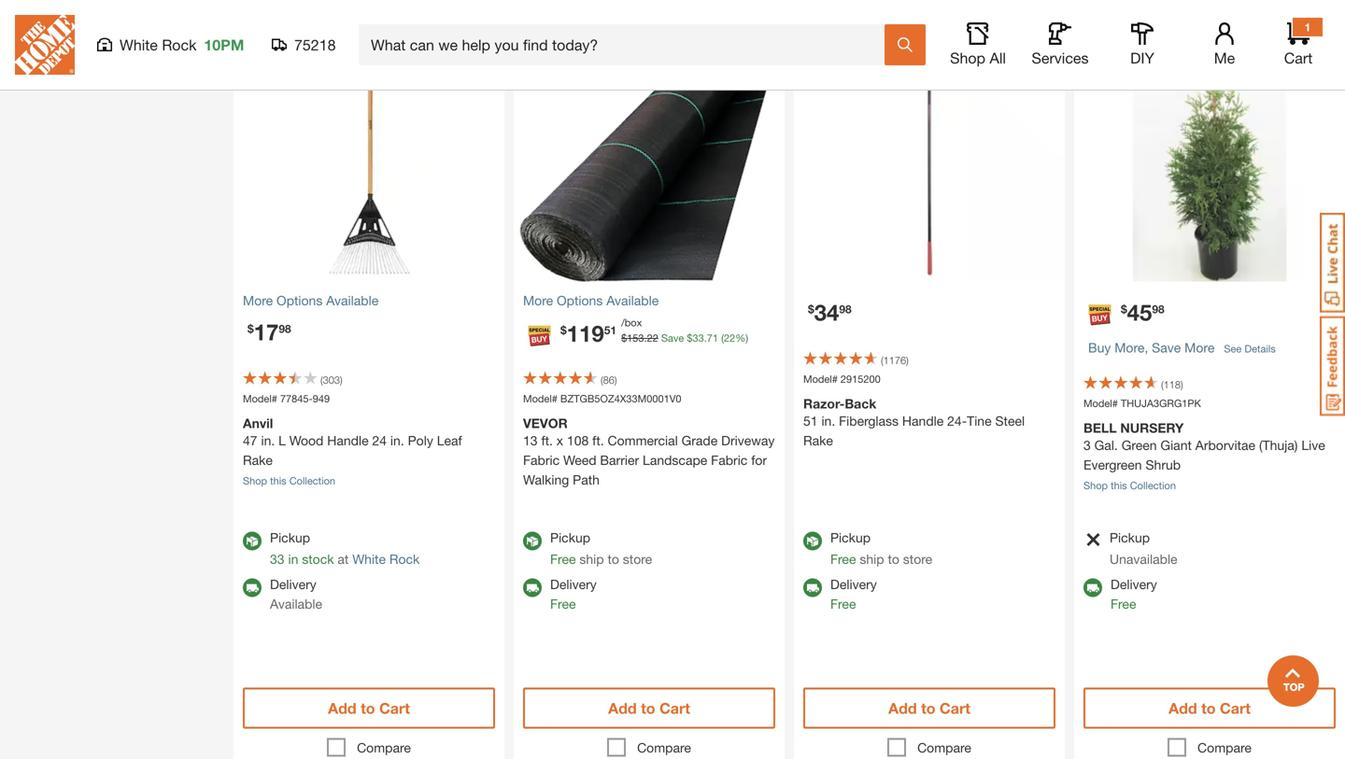 Task type: vqa. For each thing, say whether or not it's contained in the screenshot.
SAVINGS button
no



Task type: locate. For each thing, give the bounding box(es) containing it.
shop for leaf
[[243, 475, 267, 487]]

) for ( 86 )
[[615, 374, 617, 386]]

this inside anvil 47 in. l wood handle 24 in. poly leaf rake shop this collection
[[270, 475, 287, 487]]

1 horizontal spatial this
[[1111, 480, 1127, 492]]

0 horizontal spatial available shipping image
[[523, 579, 542, 597]]

compare for add to cart button for available shipping icon related to the 13 ft. x 108 ft. commercial grade driveway fabric weed barrier landscape fabric for walking path image
[[637, 740, 691, 756]]

0 horizontal spatial ft.
[[541, 433, 553, 448]]

0 horizontal spatial more options available
[[243, 293, 379, 308]]

available shipping image
[[523, 579, 542, 597], [804, 579, 822, 597], [1084, 579, 1103, 597]]

add to cart button
[[243, 688, 495, 729], [523, 688, 776, 729], [804, 688, 1056, 729], [1084, 688, 1336, 729]]

0 horizontal spatial shop
[[243, 475, 267, 487]]

shop this collection link down the l
[[243, 475, 335, 487]]

rake inside razor-back 51 in. fiberglass handle 24-tine steel rake
[[804, 433, 833, 448]]

2 available for pickup image from the left
[[523, 532, 542, 551]]

$ up model# 77845-949 at left bottom
[[248, 322, 254, 335]]

model# up "bell"
[[1084, 398, 1118, 410]]

2 horizontal spatial in.
[[822, 413, 836, 429]]

pickup unavailable
[[1110, 530, 1178, 567]]

$ for 34
[[808, 303, 814, 316]]

l
[[279, 433, 286, 448]]

2 store from the left
[[903, 552, 933, 567]]

( inside /box $ 153 . 22 save $ 33 . 71 ( 22 %)
[[721, 332, 724, 344]]

0 vertical spatial rock
[[162, 36, 197, 54]]

in.
[[822, 413, 836, 429], [261, 433, 275, 448], [390, 433, 404, 448]]

cart for add to cart button for available shipping icon related to the 13 ft. x 108 ft. commercial grade driveway fabric weed barrier landscape fabric for walking path image
[[660, 700, 690, 718]]

2 ship from the left
[[860, 552, 884, 567]]

more for model# 77845-949
[[243, 293, 273, 308]]

$ inside $ 45 98
[[1121, 303, 1127, 316]]

2 delivery free from the left
[[831, 577, 877, 612]]

live chat image
[[1320, 213, 1345, 313]]

evergreen
[[1084, 457, 1142, 473]]

3 delivery from the left
[[831, 577, 877, 592]]

collection inside bell nursery 3 gal. green giant arborvitae (thuja) live evergreen shrub shop this collection
[[1130, 480, 1176, 492]]

2 add to cart from the left
[[608, 700, 690, 718]]

add to cart
[[328, 700, 410, 718], [608, 700, 690, 718], [889, 700, 971, 718], [1169, 700, 1251, 718]]

13 ft. x 108 ft. commercial grade driveway fabric weed barrier landscape fabric for walking path image
[[514, 11, 785, 282]]

33 left 71
[[693, 332, 704, 344]]

0 horizontal spatial handle
[[327, 433, 369, 448]]

98 for 17
[[279, 322, 291, 335]]

pickup free ship to store for the 13 ft. x 108 ft. commercial grade driveway fabric weed barrier landscape fabric for walking path image
[[550, 530, 652, 567]]

2 available shipping image from the left
[[804, 579, 822, 597]]

1 vertical spatial 51
[[804, 413, 818, 429]]

model# for model# 2915200
[[804, 373, 838, 385]]

0 horizontal spatial more
[[243, 293, 273, 308]]

(
[[721, 332, 724, 344], [881, 355, 884, 367], [320, 374, 323, 386], [601, 374, 603, 386], [1161, 379, 1164, 391]]

1 horizontal spatial fabric
[[711, 453, 748, 468]]

more options available link up the /box
[[523, 291, 776, 311]]

949
[[313, 393, 330, 405]]

1 add to cart button from the left
[[243, 688, 495, 729]]

51 left the /box
[[604, 324, 617, 337]]

shop all button
[[948, 22, 1008, 67]]

available for pickup image
[[243, 532, 262, 551], [523, 532, 542, 551], [804, 532, 822, 551]]

( for ( 1176 )
[[881, 355, 884, 367]]

.
[[644, 332, 647, 344], [704, 332, 707, 344]]

me button
[[1195, 22, 1255, 67]]

more options available up $ 17 98
[[243, 293, 379, 308]]

limited stock for pickup image
[[1084, 532, 1102, 548]]

3 delivery free from the left
[[1111, 577, 1157, 612]]

$ 17 98
[[248, 319, 291, 345]]

1 more options available from the left
[[243, 293, 379, 308]]

model# thuja3grg1pk
[[1084, 398, 1201, 410]]

2 delivery from the left
[[550, 577, 597, 592]]

) for ( 118 )
[[1181, 379, 1183, 391]]

51 for 119
[[604, 324, 617, 337]]

2 horizontal spatial available for pickup image
[[804, 532, 822, 551]]

cart for first add to cart button from the right
[[1220, 700, 1251, 718]]

0 vertical spatial rake
[[804, 433, 833, 448]]

collection down wood
[[289, 475, 335, 487]]

2 . from the left
[[704, 332, 707, 344]]

98 for 45
[[1152, 303, 1165, 316]]

3 available for pickup image from the left
[[804, 532, 822, 551]]

1 horizontal spatial rake
[[804, 433, 833, 448]]

2 pickup free ship to store from the left
[[831, 530, 933, 567]]

handle left "24-" on the bottom right of page
[[902, 413, 944, 429]]

rock left 10pm
[[162, 36, 197, 54]]

1 vertical spatial rake
[[243, 453, 273, 468]]

see details button
[[1224, 332, 1276, 367]]

1 horizontal spatial shop this collection link
[[1084, 480, 1176, 492]]

0 vertical spatial 51
[[604, 324, 617, 337]]

2 horizontal spatial available
[[607, 293, 659, 308]]

model# up razor- in the right bottom of the page
[[804, 373, 838, 385]]

1 horizontal spatial more options available
[[523, 293, 659, 308]]

$ for 119
[[561, 324, 567, 337]]

collection down shrub
[[1130, 480, 1176, 492]]

fabric down driveway
[[711, 453, 748, 468]]

in. right 24 in the bottom of the page
[[390, 433, 404, 448]]

nursery
[[1121, 420, 1184, 436]]

rock
[[162, 36, 197, 54], [390, 552, 420, 567]]

51 inside razor-back 51 in. fiberglass handle 24-tine steel rake
[[804, 413, 818, 429]]

diy button
[[1113, 22, 1173, 67]]

0 horizontal spatial 22
[[647, 332, 659, 344]]

available
[[326, 293, 379, 308], [607, 293, 659, 308], [270, 597, 322, 612]]

1 horizontal spatial more options available link
[[523, 291, 776, 311]]

collection
[[289, 475, 335, 487], [1130, 480, 1176, 492]]

stock
[[302, 552, 334, 567]]

save right more,
[[1152, 340, 1181, 356]]

1 horizontal spatial rock
[[390, 552, 420, 567]]

free
[[550, 552, 576, 567], [831, 552, 856, 567], [550, 597, 576, 612], [831, 597, 856, 612], [1111, 597, 1137, 612]]

white right at
[[352, 552, 386, 567]]

shop this collection link for rake
[[243, 475, 335, 487]]

2 horizontal spatial available shipping image
[[1084, 579, 1103, 597]]

shop this collection link down evergreen
[[1084, 480, 1176, 492]]

ft.
[[541, 433, 553, 448], [593, 433, 604, 448]]

1 horizontal spatial available for pickup image
[[523, 532, 542, 551]]

2 horizontal spatial delivery free
[[1111, 577, 1157, 612]]

collection inside anvil 47 in. l wood handle 24 in. poly leaf rake shop this collection
[[289, 475, 335, 487]]

1 horizontal spatial ship
[[860, 552, 884, 567]]

1 vertical spatial 33
[[270, 552, 285, 567]]

$ inside $ 119 51
[[561, 324, 567, 337]]

51 in. fiberglass handle 24-tine steel rake image
[[794, 11, 1065, 282]]

available up the /box
[[607, 293, 659, 308]]

more options available link for ( 86 )
[[523, 291, 776, 311]]

this down evergreen
[[1111, 480, 1127, 492]]

anvil
[[243, 416, 273, 431]]

0 vertical spatial 33
[[693, 332, 704, 344]]

0 horizontal spatial 98
[[279, 322, 291, 335]]

0 horizontal spatial save
[[661, 332, 684, 344]]

handle for fiberglass
[[902, 413, 944, 429]]

handle inside anvil 47 in. l wood handle 24 in. poly leaf rake shop this collection
[[327, 433, 369, 448]]

model# up anvil
[[243, 393, 277, 405]]

delivery free for the 13 ft. x 108 ft. commercial grade driveway fabric weed barrier landscape fabric for walking path image
[[550, 577, 597, 612]]

(thuja)
[[1259, 438, 1298, 453]]

0 horizontal spatial rake
[[243, 453, 273, 468]]

4 pickup from the left
[[1110, 530, 1150, 546]]

1 horizontal spatial available shipping image
[[804, 579, 822, 597]]

98 up buy more, save more button
[[1152, 303, 1165, 316]]

3 add to cart from the left
[[889, 700, 971, 718]]

98 up model# 2915200
[[839, 303, 852, 316]]

0 horizontal spatial options
[[277, 293, 323, 308]]

1 vertical spatial handle
[[327, 433, 369, 448]]

delivery
[[270, 577, 317, 592], [550, 577, 597, 592], [831, 577, 877, 592], [1111, 577, 1157, 592]]

1 ship from the left
[[580, 552, 604, 567]]

white
[[120, 36, 158, 54], [352, 552, 386, 567]]

33 inside pickup 33 in stock at white rock
[[270, 552, 285, 567]]

1 . from the left
[[644, 332, 647, 344]]

0 horizontal spatial store
[[623, 552, 652, 567]]

$ for 17
[[248, 322, 254, 335]]

0 horizontal spatial shop this collection link
[[243, 475, 335, 487]]

1
[[1305, 21, 1311, 34]]

$ left the /box
[[561, 324, 567, 337]]

/box
[[621, 317, 642, 329]]

4 delivery from the left
[[1111, 577, 1157, 592]]

3 add to cart button from the left
[[804, 688, 1056, 729]]

0 horizontal spatial collection
[[289, 475, 335, 487]]

1 delivery from the left
[[270, 577, 317, 592]]

more options available link for ( 303 )
[[243, 291, 495, 311]]

22 right 71
[[724, 332, 736, 344]]

x
[[557, 433, 563, 448]]

1 horizontal spatial 33
[[693, 332, 704, 344]]

save
[[661, 332, 684, 344], [1152, 340, 1181, 356]]

1 horizontal spatial .
[[704, 332, 707, 344]]

shop down evergreen
[[1084, 480, 1108, 492]]

0 horizontal spatial 33
[[270, 552, 285, 567]]

1 horizontal spatial white
[[352, 552, 386, 567]]

98 inside $ 17 98
[[279, 322, 291, 335]]

available for ( 86 )
[[607, 293, 659, 308]]

handle inside razor-back 51 in. fiberglass handle 24-tine steel rake
[[902, 413, 944, 429]]

What can we help you find today? search field
[[371, 25, 884, 64]]

available shipping image
[[243, 579, 262, 597]]

1 horizontal spatial 98
[[839, 303, 852, 316]]

( 1176 )
[[881, 355, 909, 367]]

$ 45 98
[[1121, 299, 1165, 326]]

0 horizontal spatial rock
[[162, 36, 197, 54]]

1 horizontal spatial delivery free
[[831, 577, 877, 612]]

compare
[[357, 740, 411, 756], [637, 740, 691, 756], [918, 740, 972, 756], [1198, 740, 1252, 756]]

1 compare from the left
[[357, 740, 411, 756]]

model# up vevor
[[523, 393, 558, 405]]

rake inside anvil 47 in. l wood handle 24 in. poly leaf rake shop this collection
[[243, 453, 273, 468]]

1 horizontal spatial 51
[[804, 413, 818, 429]]

0 horizontal spatial ship
[[580, 552, 604, 567]]

1 horizontal spatial in.
[[390, 433, 404, 448]]

ship for available for pickup image corresponding to available shipping icon related to the 13 ft. x 108 ft. commercial grade driveway fabric weed barrier landscape fabric for walking path image
[[580, 552, 604, 567]]

51 inside $ 119 51
[[604, 324, 617, 337]]

) for ( 303 )
[[340, 374, 343, 386]]

33 left in on the bottom
[[270, 552, 285, 567]]

1 horizontal spatial 22
[[724, 332, 736, 344]]

rake down razor- in the right bottom of the page
[[804, 433, 833, 448]]

in. left the l
[[261, 433, 275, 448]]

available shipping image for 51 in. fiberglass handle 24-tine steel rake 'image'
[[804, 579, 822, 597]]

75218
[[294, 36, 336, 54]]

2 options from the left
[[557, 293, 603, 308]]

1 horizontal spatial ft.
[[593, 433, 604, 448]]

%)
[[736, 332, 748, 344]]

1 available for pickup image from the left
[[243, 532, 262, 551]]

98 inside $ 45 98
[[1152, 303, 1165, 316]]

available down in on the bottom
[[270, 597, 322, 612]]

store
[[623, 552, 652, 567], [903, 552, 933, 567]]

options
[[277, 293, 323, 308], [557, 293, 603, 308]]

all
[[990, 49, 1006, 67]]

buy
[[1089, 340, 1111, 356]]

1 available shipping image from the left
[[523, 579, 542, 597]]

1 horizontal spatial handle
[[902, 413, 944, 429]]

2 compare from the left
[[637, 740, 691, 756]]

$ inside '$ 34 98'
[[808, 303, 814, 316]]

3 compare from the left
[[918, 740, 972, 756]]

1 vertical spatial rock
[[390, 552, 420, 567]]

0 horizontal spatial this
[[270, 475, 287, 487]]

this down the l
[[270, 475, 287, 487]]

more options available link up ( 303 )
[[243, 291, 495, 311]]

0 horizontal spatial 51
[[604, 324, 617, 337]]

0 horizontal spatial fabric
[[523, 453, 560, 468]]

ft. right 108
[[593, 433, 604, 448]]

handle left 24 in the bottom of the page
[[327, 433, 369, 448]]

0 vertical spatial handle
[[902, 413, 944, 429]]

1 pickup from the left
[[270, 530, 310, 546]]

2 more options available link from the left
[[523, 291, 776, 311]]

1 horizontal spatial pickup free ship to store
[[831, 530, 933, 567]]

2 horizontal spatial shop
[[1084, 480, 1108, 492]]

more options available for ( 303 )
[[243, 293, 379, 308]]

1 store from the left
[[623, 552, 652, 567]]

0 horizontal spatial white
[[120, 36, 158, 54]]

rake down 47
[[243, 453, 273, 468]]

1 horizontal spatial options
[[557, 293, 603, 308]]

shop down 47
[[243, 475, 267, 487]]

more options available up $ 119 51
[[523, 293, 659, 308]]

1 more options available link from the left
[[243, 291, 495, 311]]

unavailable
[[1110, 552, 1178, 567]]

98
[[839, 303, 852, 316], [1152, 303, 1165, 316], [279, 322, 291, 335]]

( for ( 86 )
[[601, 374, 603, 386]]

delivery inside delivery available
[[270, 577, 317, 592]]

this
[[270, 475, 287, 487], [1111, 480, 1127, 492]]

( for ( 118 )
[[1161, 379, 1164, 391]]

98 up model# 77845-949 at left bottom
[[279, 322, 291, 335]]

( 303 )
[[320, 374, 343, 386]]

to
[[608, 552, 619, 567], [888, 552, 900, 567], [361, 700, 375, 718], [641, 700, 655, 718], [921, 700, 936, 718], [1202, 700, 1216, 718]]

51 down razor- in the right bottom of the page
[[804, 413, 818, 429]]

shop left all
[[950, 49, 986, 67]]

51
[[604, 324, 617, 337], [804, 413, 818, 429]]

delivery free
[[550, 577, 597, 612], [831, 577, 877, 612], [1111, 577, 1157, 612]]

0 horizontal spatial .
[[644, 332, 647, 344]]

1 vertical spatial white
[[352, 552, 386, 567]]

$ up model# 2915200
[[808, 303, 814, 316]]

options up 119
[[557, 293, 603, 308]]

34
[[814, 299, 839, 326]]

shop this collection link
[[243, 475, 335, 487], [1084, 480, 1176, 492]]

1 options from the left
[[277, 293, 323, 308]]

more,
[[1115, 340, 1149, 356]]

$ inside $ 17 98
[[248, 322, 254, 335]]

10pm
[[204, 36, 244, 54]]

shop inside bell nursery 3 gal. green giant arborvitae (thuja) live evergreen shrub shop this collection
[[1084, 480, 1108, 492]]

0 horizontal spatial delivery free
[[550, 577, 597, 612]]

fabric up walking
[[523, 453, 560, 468]]

22 right the 153
[[647, 332, 659, 344]]

shop inside anvil 47 in. l wood handle 24 in. poly leaf rake shop this collection
[[243, 475, 267, 487]]

the home depot logo image
[[15, 15, 75, 75]]

see
[[1224, 343, 1242, 355]]

in. down razor- in the right bottom of the page
[[822, 413, 836, 429]]

1 delivery free from the left
[[550, 577, 597, 612]]

2 add to cart button from the left
[[523, 688, 776, 729]]

cart for add to cart button related to available shipping icon associated with 51 in. fiberglass handle 24-tine steel rake 'image'
[[940, 700, 971, 718]]

options up $ 17 98
[[277, 293, 323, 308]]

2 add from the left
[[608, 700, 637, 718]]

white left 10pm
[[120, 36, 158, 54]]

1 horizontal spatial more
[[523, 293, 553, 308]]

1 pickup free ship to store from the left
[[550, 530, 652, 567]]

1 22 from the left
[[647, 332, 659, 344]]

0 horizontal spatial pickup free ship to store
[[550, 530, 652, 567]]

ship
[[580, 552, 604, 567], [860, 552, 884, 567]]

1 horizontal spatial store
[[903, 552, 933, 567]]

ft. left x
[[541, 433, 553, 448]]

1 horizontal spatial collection
[[1130, 480, 1176, 492]]

save right the 153
[[661, 332, 684, 344]]

$ up more,
[[1121, 303, 1127, 316]]

1 horizontal spatial available
[[326, 293, 379, 308]]

bell nursery 3 gal. green giant arborvitae (thuja) live evergreen shrub shop this collection
[[1084, 420, 1326, 492]]

0 horizontal spatial more options available link
[[243, 291, 495, 311]]

1 fabric from the left
[[523, 453, 560, 468]]

1 horizontal spatial shop
[[950, 49, 986, 67]]

98 inside '$ 34 98'
[[839, 303, 852, 316]]

shop this collection link for shrub
[[1084, 480, 1176, 492]]

2 horizontal spatial 98
[[1152, 303, 1165, 316]]

razor-back 51 in. fiberglass handle 24-tine steel rake
[[804, 396, 1025, 448]]

available shipping image for the 13 ft. x 108 ft. commercial grade driveway fabric weed barrier landscape fabric for walking path image
[[523, 579, 542, 597]]

cart for add to cart button corresponding to available shipping image
[[379, 700, 410, 718]]

poly
[[408, 433, 433, 448]]

ship for available shipping icon associated with 51 in. fiberglass handle 24-tine steel rake 'image''s available for pickup image
[[860, 552, 884, 567]]

available up 303
[[326, 293, 379, 308]]

303
[[323, 374, 340, 386]]

this inside bell nursery 3 gal. green giant arborvitae (thuja) live evergreen shrub shop this collection
[[1111, 480, 1127, 492]]

2 more options available from the left
[[523, 293, 659, 308]]

119
[[567, 320, 604, 347]]

rock inside pickup 33 in stock at white rock
[[390, 552, 420, 567]]

rock right at
[[390, 552, 420, 567]]

0 horizontal spatial available for pickup image
[[243, 532, 262, 551]]



Task type: describe. For each thing, give the bounding box(es) containing it.
model# 77845-949
[[243, 393, 330, 405]]

add to cart button for available shipping image
[[243, 688, 495, 729]]

/box $ 153 . 22 save $ 33 . 71 ( 22 %)
[[621, 317, 748, 344]]

1 ft. from the left
[[541, 433, 553, 448]]

2 fabric from the left
[[711, 453, 748, 468]]

me
[[1214, 49, 1235, 67]]

shop for evergreen
[[1084, 480, 1108, 492]]

barrier
[[600, 453, 639, 468]]

1 horizontal spatial save
[[1152, 340, 1181, 356]]

collection for shrub
[[1130, 480, 1176, 492]]

108
[[567, 433, 589, 448]]

86
[[603, 374, 615, 386]]

available for pickup image for available shipping icon associated with 51 in. fiberglass handle 24-tine steel rake 'image'
[[804, 532, 822, 551]]

this for shrub
[[1111, 480, 1127, 492]]

at
[[338, 552, 349, 567]]

buy more, save more button
[[1089, 329, 1215, 367]]

17
[[254, 319, 279, 345]]

( 118 )
[[1161, 379, 1183, 391]]

2 pickup from the left
[[550, 530, 591, 546]]

driveway
[[721, 433, 775, 448]]

white rock 10pm
[[120, 36, 244, 54]]

green
[[1122, 438, 1157, 453]]

add to cart button for available shipping icon associated with 51 in. fiberglass handle 24-tine steel rake 'image'
[[804, 688, 1056, 729]]

model# 2915200
[[804, 373, 881, 385]]

details
[[1245, 343, 1276, 355]]

weed
[[563, 453, 597, 468]]

options for ( 303 )
[[277, 293, 323, 308]]

13
[[523, 433, 538, 448]]

3 add from the left
[[889, 700, 917, 718]]

razor-
[[804, 396, 845, 412]]

3 gal. green giant arborvitae (thuja) live evergreen shrub image
[[1074, 11, 1345, 282]]

model# for model# 77845-949
[[243, 393, 277, 405]]

shop inside button
[[950, 49, 986, 67]]

pickup 33 in stock at white rock
[[270, 530, 420, 567]]

45
[[1127, 299, 1152, 326]]

live
[[1302, 438, 1326, 453]]

4 add to cart button from the left
[[1084, 688, 1336, 729]]

available for ( 303 )
[[326, 293, 379, 308]]

24-
[[948, 413, 967, 429]]

47 in. l wood handle 24 in. poly leaf rake image
[[234, 11, 505, 282]]

white rock link
[[352, 552, 420, 567]]

4 add to cart from the left
[[1169, 700, 1251, 718]]

store for available shipping icon associated with 51 in. fiberglass handle 24-tine steel rake 'image''s available for pickup image
[[903, 552, 933, 567]]

shop all
[[950, 49, 1006, 67]]

save inside /box $ 153 . 22 save $ 33 . 71 ( 22 %)
[[661, 332, 684, 344]]

back
[[845, 396, 877, 412]]

options for ( 86 )
[[557, 293, 603, 308]]

feedback link image
[[1320, 316, 1345, 417]]

pickup inside pickup unavailable
[[1110, 530, 1150, 546]]

vevor 13 ft. x 108 ft. commercial grade driveway fabric weed barrier landscape fabric for walking path
[[523, 416, 775, 488]]

model# bztgb5oz4x33m0001v0
[[523, 393, 682, 405]]

delivery available
[[270, 577, 322, 612]]

in. inside razor-back 51 in. fiberglass handle 24-tine steel rake
[[822, 413, 836, 429]]

0 horizontal spatial available
[[270, 597, 322, 612]]

4 add from the left
[[1169, 700, 1197, 718]]

gal.
[[1095, 438, 1118, 453]]

77845-
[[280, 393, 313, 405]]

anvil 47 in. l wood handle 24 in. poly leaf rake shop this collection
[[243, 416, 462, 487]]

tine
[[967, 413, 992, 429]]

path
[[573, 472, 600, 488]]

available for pickup image for available shipping icon related to the 13 ft. x 108 ft. commercial grade driveway fabric weed barrier landscape fabric for walking path image
[[523, 532, 542, 551]]

exclusive
[[1084, 16, 1143, 32]]

wood
[[289, 433, 324, 448]]

shrub
[[1146, 457, 1181, 473]]

51 for back
[[804, 413, 818, 429]]

98 for 34
[[839, 303, 852, 316]]

giant
[[1161, 438, 1192, 453]]

2 horizontal spatial more
[[1185, 340, 1215, 356]]

walking
[[523, 472, 569, 488]]

services button
[[1031, 22, 1090, 67]]

arborvitae
[[1196, 438, 1256, 453]]

bell
[[1084, 420, 1117, 436]]

compare for add to cart button related to available shipping icon associated with 51 in. fiberglass handle 24-tine steel rake 'image'
[[918, 740, 972, 756]]

add to cart button for available shipping icon related to the 13 ft. x 108 ft. commercial grade driveway fabric weed barrier landscape fabric for walking path image
[[523, 688, 776, 729]]

75218 button
[[272, 36, 336, 54]]

available for pickup image for available shipping image
[[243, 532, 262, 551]]

model# for model# thuja3grg1pk
[[1084, 398, 1118, 410]]

0 vertical spatial white
[[120, 36, 158, 54]]

more for model# bztgb5oz4x33m0001v0
[[523, 293, 553, 308]]

store for available for pickup image corresponding to available shipping icon related to the 13 ft. x 108 ft. commercial grade driveway fabric weed barrier landscape fabric for walking path image
[[623, 552, 652, 567]]

this for rake
[[270, 475, 287, 487]]

33 inside /box $ 153 . 22 save $ 33 . 71 ( 22 %)
[[693, 332, 704, 344]]

4 compare from the left
[[1198, 740, 1252, 756]]

landscape
[[643, 453, 708, 468]]

cart 1
[[1284, 21, 1313, 67]]

153
[[627, 332, 644, 344]]

model# for model# bztgb5oz4x33m0001v0
[[523, 393, 558, 405]]

0 horizontal spatial in.
[[261, 433, 275, 448]]

) for ( 1176 )
[[906, 355, 909, 367]]

$ 119 51
[[561, 320, 617, 347]]

in
[[288, 552, 298, 567]]

24
[[372, 433, 387, 448]]

more options available for ( 86 )
[[523, 293, 659, 308]]

services
[[1032, 49, 1089, 67]]

compare for add to cart button corresponding to available shipping image
[[357, 740, 411, 756]]

handle for wood
[[327, 433, 369, 448]]

steel
[[996, 413, 1025, 429]]

3 pickup from the left
[[831, 530, 871, 546]]

$ down the /box
[[621, 332, 627, 344]]

118
[[1164, 379, 1181, 391]]

71
[[707, 332, 719, 344]]

1 add from the left
[[328, 700, 357, 718]]

$ left 71
[[687, 332, 693, 344]]

2 ft. from the left
[[593, 433, 604, 448]]

buy more, save more see details
[[1089, 340, 1276, 356]]

1176
[[884, 355, 906, 367]]

$ 34 98
[[808, 299, 852, 326]]

( 86 )
[[601, 374, 617, 386]]

2915200
[[841, 373, 881, 385]]

thuja3grg1pk
[[1121, 398, 1201, 410]]

delivery free for 51 in. fiberglass handle 24-tine steel rake 'image'
[[831, 577, 877, 612]]

47
[[243, 433, 257, 448]]

collection for rake
[[289, 475, 335, 487]]

$ for 45
[[1121, 303, 1127, 316]]

2 22 from the left
[[724, 332, 736, 344]]

grade
[[682, 433, 718, 448]]

white inside pickup 33 in stock at white rock
[[352, 552, 386, 567]]

3
[[1084, 438, 1091, 453]]

leaf
[[437, 433, 462, 448]]

diy
[[1131, 49, 1155, 67]]

( for ( 303 )
[[320, 374, 323, 386]]

pickup inside pickup 33 in stock at white rock
[[270, 530, 310, 546]]

for
[[751, 453, 767, 468]]

bztgb5oz4x33m0001v0
[[561, 393, 682, 405]]

1 add to cart from the left
[[328, 700, 410, 718]]

vevor
[[523, 416, 568, 431]]

fiberglass
[[839, 413, 899, 429]]

pickup free ship to store for 51 in. fiberglass handle 24-tine steel rake 'image'
[[831, 530, 933, 567]]

3 available shipping image from the left
[[1084, 579, 1103, 597]]



